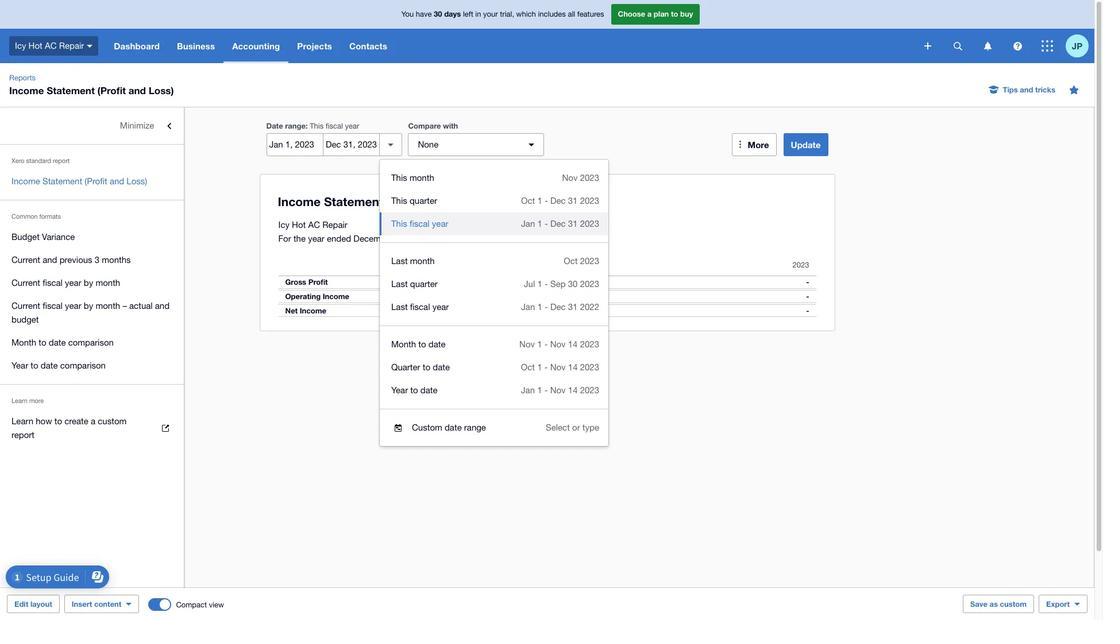 Task type: locate. For each thing, give the bounding box(es) containing it.
dec down the sep
[[550, 302, 566, 312]]

repair inside "icy hot ac repair for the year ended december 31, 2023"
[[322, 220, 348, 230]]

fiscal down this quarter at the left of page
[[410, 219, 430, 229]]

xero standard report
[[11, 157, 70, 164]]

ac inside popup button
[[45, 41, 57, 50]]

fiscal for last fiscal year
[[410, 302, 430, 312]]

income for operating income
[[323, 292, 349, 301]]

quarter up last fiscal year
[[410, 279, 438, 289]]

actual
[[129, 301, 153, 311]]

hot up reports on the left of the page
[[29, 41, 42, 50]]

budget variance
[[11, 232, 75, 242]]

accounting
[[232, 41, 280, 51]]

a
[[648, 9, 652, 19], [91, 417, 95, 426]]

ac up 'profit' at the left top of page
[[308, 220, 320, 230]]

income inside reports income statement (profit and loss)
[[9, 84, 44, 97]]

1 vertical spatial repair
[[322, 220, 348, 230]]

0 vertical spatial 14
[[568, 340, 578, 349]]

0 vertical spatial a
[[648, 9, 652, 19]]

group
[[380, 160, 609, 447]]

(profit inside reports income statement (profit and loss)
[[97, 84, 126, 97]]

0 vertical spatial jan
[[521, 219, 535, 229]]

fiscal for this fiscal year
[[410, 219, 430, 229]]

1 for jan 1 - dec 31 2023
[[538, 219, 542, 229]]

jan down jul
[[521, 302, 535, 312]]

oct for oct 1 - nov 14 2023
[[521, 363, 535, 372]]

dec down oct 1 - dec 31 2023
[[550, 219, 566, 229]]

you
[[401, 10, 414, 19]]

3 1 from the top
[[538, 279, 542, 289]]

date for month to date
[[429, 340, 446, 349]]

1 vertical spatial range
[[464, 423, 486, 433]]

1 horizontal spatial repair
[[322, 220, 348, 230]]

0 vertical spatial learn
[[11, 398, 28, 405]]

0 vertical spatial report
[[53, 157, 70, 164]]

0 horizontal spatial report
[[11, 430, 34, 440]]

(profit
[[97, 84, 126, 97], [85, 176, 107, 186]]

1 vertical spatial dec
[[550, 219, 566, 229]]

3
[[95, 255, 99, 265]]

comparison up year to date comparison link
[[68, 338, 114, 348]]

hot inside popup button
[[29, 41, 42, 50]]

1 horizontal spatial icy
[[278, 220, 290, 230]]

a inside "banner"
[[648, 9, 652, 19]]

1 vertical spatial oct
[[564, 256, 578, 266]]

to for month to date comparison
[[39, 338, 46, 348]]

year inside date range : this fiscal year
[[345, 122, 359, 130]]

2 by from the top
[[84, 301, 93, 311]]

svg image
[[1042, 40, 1053, 52], [954, 42, 962, 50], [984, 42, 992, 50], [87, 45, 93, 48]]

last down 31,
[[391, 256, 408, 266]]

previous
[[60, 255, 92, 265]]

1
[[538, 196, 542, 206], [538, 219, 542, 229], [538, 279, 542, 289], [538, 302, 542, 312], [537, 340, 542, 349], [537, 363, 542, 372], [537, 386, 542, 395]]

fiscal inside date range : this fiscal year
[[326, 122, 343, 130]]

comparison for year to date comparison
[[60, 361, 106, 371]]

0 vertical spatial 31
[[568, 196, 578, 206]]

0 horizontal spatial custom
[[98, 417, 127, 426]]

31 down nov 2023
[[568, 196, 578, 206]]

31 for jan 1 - dec 31 2023
[[568, 219, 578, 229]]

this for this fiscal year
[[391, 219, 407, 229]]

trial,
[[500, 10, 514, 19]]

(profit up minimize button
[[97, 84, 126, 97]]

report down learn more
[[11, 430, 34, 440]]

jan for jan 1 - dec 31 2023
[[521, 219, 535, 229]]

year to date
[[391, 386, 438, 395]]

comparison down month to date comparison link
[[60, 361, 106, 371]]

hot up the
[[292, 220, 306, 230]]

month down months
[[96, 278, 120, 288]]

to up 'quarter to date'
[[418, 340, 426, 349]]

to inside learn how to create a custom report
[[54, 417, 62, 426]]

jan down report title field
[[521, 219, 535, 229]]

1 horizontal spatial 30
[[568, 279, 578, 289]]

learn left more
[[11, 398, 28, 405]]

2023 inside "icy hot ac repair for the year ended december 31, 2023"
[[410, 234, 429, 244]]

loss) down the minimize
[[127, 176, 147, 186]]

14 down oct 1 - nov 14 2023
[[568, 386, 578, 395]]

this down this month
[[391, 196, 407, 206]]

2 vertical spatial last
[[391, 302, 408, 312]]

1 horizontal spatial ac
[[308, 220, 320, 230]]

(profit down minimize button
[[85, 176, 107, 186]]

projects
[[297, 41, 332, 51]]

1 horizontal spatial hot
[[292, 220, 306, 230]]

this quarter
[[391, 196, 437, 206]]

2023 inside report output element
[[793, 261, 809, 270]]

navigation
[[105, 29, 917, 63]]

as
[[990, 600, 998, 609]]

this up this quarter at the left of page
[[391, 173, 407, 183]]

5 1 from the top
[[537, 340, 542, 349]]

fiscal up select end date field
[[326, 122, 343, 130]]

1 down jul 1 - sep 30 2023
[[538, 302, 542, 312]]

1 vertical spatial 31
[[568, 219, 578, 229]]

3 current from the top
[[11, 301, 40, 311]]

1 horizontal spatial loss)
[[149, 84, 174, 97]]

0 horizontal spatial ac
[[45, 41, 57, 50]]

report inside learn how to create a custom report
[[11, 430, 34, 440]]

month up quarter
[[391, 340, 416, 349]]

1 vertical spatial current
[[11, 278, 40, 288]]

learn more
[[11, 398, 44, 405]]

6 1 from the top
[[537, 363, 542, 372]]

hot for icy hot ac repair
[[29, 41, 42, 50]]

1 vertical spatial quarter
[[410, 279, 438, 289]]

1 for jan 1 - dec 31 2022
[[538, 302, 542, 312]]

in
[[475, 10, 481, 19]]

current inside current fiscal year by month – actual and budget
[[11, 301, 40, 311]]

and
[[129, 84, 146, 97], [1020, 85, 1034, 94], [110, 176, 124, 186], [43, 255, 57, 265], [155, 301, 170, 311]]

fiscal down current fiscal year by month
[[43, 301, 63, 311]]

oct down nov 1 - nov 14 2023
[[521, 363, 535, 372]]

year inside current fiscal year by month – actual and budget
[[65, 301, 81, 311]]

nov 2023
[[562, 173, 599, 183]]

left
[[463, 10, 473, 19]]

icy hot ac repair button
[[0, 29, 105, 63]]

0 horizontal spatial repair
[[59, 41, 84, 50]]

2 dec from the top
[[550, 219, 566, 229]]

by
[[84, 278, 93, 288], [84, 301, 93, 311]]

1 horizontal spatial year
[[391, 386, 408, 395]]

7 1 from the top
[[537, 386, 542, 395]]

fiscal down last quarter
[[410, 302, 430, 312]]

last for last fiscal year
[[391, 302, 408, 312]]

save as custom button
[[963, 595, 1034, 614]]

jan
[[521, 219, 535, 229], [521, 302, 535, 312], [521, 386, 535, 395]]

0 vertical spatial statement
[[47, 84, 95, 97]]

3 last from the top
[[391, 302, 408, 312]]

insert
[[72, 600, 92, 609]]

by for current fiscal year by month – actual and budget
[[84, 301, 93, 311]]

compare
[[408, 121, 441, 130]]

income down 'reports' link
[[9, 84, 44, 97]]

hot inside "icy hot ac repair for the year ended december 31, 2023"
[[292, 220, 306, 230]]

0 vertical spatial last
[[391, 256, 408, 266]]

1 vertical spatial learn
[[11, 417, 33, 426]]

14 up jan 1 - nov 14 2023
[[568, 363, 578, 372]]

1 horizontal spatial svg image
[[1013, 42, 1022, 50]]

30 inside "banner"
[[434, 9, 442, 19]]

1 vertical spatial jan
[[521, 302, 535, 312]]

custom right create
[[98, 417, 127, 426]]

nov for jan
[[550, 386, 566, 395]]

income for net income
[[300, 306, 326, 315]]

to up year to date comparison
[[39, 338, 46, 348]]

report right standard
[[53, 157, 70, 164]]

1 down report title field
[[538, 219, 542, 229]]

by inside current fiscal year by month – actual and budget
[[84, 301, 93, 311]]

3 14 from the top
[[568, 386, 578, 395]]

2 1 from the top
[[538, 219, 542, 229]]

1 vertical spatial icy
[[278, 220, 290, 230]]

1 14 from the top
[[568, 340, 578, 349]]

income for reports income statement (profit and loss)
[[9, 84, 44, 97]]

reports
[[9, 74, 36, 82]]

this right ":"
[[310, 122, 324, 130]]

year inside the current fiscal year by month link
[[65, 278, 81, 288]]

a inside learn how to create a custom report
[[91, 417, 95, 426]]

a left plan
[[648, 9, 652, 19]]

hot for icy hot ac repair for the year ended december 31, 2023
[[292, 220, 306, 230]]

oct 2023
[[564, 256, 599, 266]]

year down quarter
[[391, 386, 408, 395]]

current fiscal year by month – actual and budget
[[11, 301, 170, 325]]

jan for jan 1 - dec 31 2022
[[521, 302, 535, 312]]

31 for jan 1 - dec 31 2022
[[568, 302, 578, 312]]

months
[[102, 255, 131, 265]]

with
[[443, 121, 458, 130]]

icy inside popup button
[[15, 41, 26, 50]]

icy for icy hot ac repair
[[15, 41, 26, 50]]

list box
[[380, 160, 609, 447]]

1 horizontal spatial month
[[391, 340, 416, 349]]

by down current and previous 3 months link
[[84, 278, 93, 288]]

Select end date field
[[323, 134, 379, 156]]

year down current fiscal year by month
[[65, 301, 81, 311]]

2 vertical spatial jan
[[521, 386, 535, 395]]

1 vertical spatial by
[[84, 301, 93, 311]]

2 14 from the top
[[568, 363, 578, 372]]

statement
[[47, 84, 95, 97], [42, 176, 82, 186]]

14 up oct 1 - nov 14 2023
[[568, 340, 578, 349]]

year down current and previous 3 months
[[65, 278, 81, 288]]

1 vertical spatial comparison
[[60, 361, 106, 371]]

nov for oct
[[550, 363, 566, 372]]

year inside list box
[[391, 386, 408, 395]]

current fiscal year by month
[[11, 278, 120, 288]]

comparison inside year to date comparison link
[[60, 361, 106, 371]]

range inside list box
[[464, 423, 486, 433]]

0 vertical spatial custom
[[98, 417, 127, 426]]

last month
[[391, 256, 435, 266]]

1 vertical spatial 14
[[568, 363, 578, 372]]

jan down oct 1 - nov 14 2023
[[521, 386, 535, 395]]

comparison inside month to date comparison link
[[68, 338, 114, 348]]

last down last quarter
[[391, 302, 408, 312]]

svg image inside icy hot ac repair popup button
[[87, 45, 93, 48]]

year right the
[[308, 234, 325, 244]]

1 dec from the top
[[550, 196, 566, 206]]

(profit inside income statement (profit and loss) link
[[85, 176, 107, 186]]

report output element
[[278, 255, 816, 317]]

learn for learn how to create a custom report
[[11, 417, 33, 426]]

date range : this fiscal year
[[266, 121, 359, 130]]

0 vertical spatial repair
[[59, 41, 84, 50]]

0 vertical spatial year
[[11, 361, 28, 371]]

year down last quarter
[[433, 302, 449, 312]]

learn inside learn how to create a custom report
[[11, 417, 33, 426]]

group containing this month
[[380, 160, 609, 447]]

custom right as
[[1000, 600, 1027, 609]]

1 current from the top
[[11, 255, 40, 265]]

icy inside "icy hot ac repair for the year ended december 31, 2023"
[[278, 220, 290, 230]]

learn how to create a custom report
[[11, 417, 127, 440]]

current and previous 3 months
[[11, 255, 131, 265]]

month up last quarter
[[410, 256, 435, 266]]

insert content button
[[64, 595, 139, 614]]

year to date comparison link
[[0, 355, 184, 378]]

fiscal down current and previous 3 months
[[43, 278, 63, 288]]

0 vertical spatial comparison
[[68, 338, 114, 348]]

3 31 from the top
[[568, 302, 578, 312]]

year up select end date field
[[345, 122, 359, 130]]

and inside current fiscal year by month – actual and budget
[[155, 301, 170, 311]]

edit
[[14, 600, 28, 609]]

1 down oct 1 - nov 14 2023
[[537, 386, 542, 395]]

- for jan 1 - dec 31 2022
[[545, 302, 548, 312]]

0 horizontal spatial month
[[11, 338, 36, 348]]

quarter for last quarter
[[410, 279, 438, 289]]

dec
[[550, 196, 566, 206], [550, 219, 566, 229], [550, 302, 566, 312]]

1 vertical spatial hot
[[292, 220, 306, 230]]

net income
[[285, 306, 326, 315]]

1 horizontal spatial report
[[53, 157, 70, 164]]

1 vertical spatial report
[[11, 430, 34, 440]]

year down this quarter at the left of page
[[432, 219, 448, 229]]

0 horizontal spatial hot
[[29, 41, 42, 50]]

1 vertical spatial statement
[[42, 176, 82, 186]]

2 learn from the top
[[11, 417, 33, 426]]

2 vertical spatial 31
[[568, 302, 578, 312]]

2 vertical spatial dec
[[550, 302, 566, 312]]

loss)
[[149, 84, 174, 97], [127, 176, 147, 186]]

this up 31,
[[391, 219, 407, 229]]

banner containing jp
[[0, 0, 1095, 63]]

features
[[577, 10, 604, 19]]

current for current fiscal year by month
[[11, 278, 40, 288]]

30 right have
[[434, 9, 442, 19]]

0 horizontal spatial icy
[[15, 41, 26, 50]]

0 vertical spatial icy
[[15, 41, 26, 50]]

date up 'quarter to date'
[[429, 340, 446, 349]]

date down month to date comparison
[[41, 361, 58, 371]]

- for jul 1 - sep 30 2023
[[545, 279, 548, 289]]

to up more
[[31, 361, 38, 371]]

days
[[444, 9, 461, 19]]

2 vertical spatial current
[[11, 301, 40, 311]]

none
[[418, 140, 439, 149]]

0 vertical spatial loss)
[[149, 84, 174, 97]]

compact view
[[176, 601, 224, 609]]

operating income
[[285, 292, 349, 301]]

dec for oct 1 - dec 31 2023
[[550, 196, 566, 206]]

2022
[[580, 302, 599, 312]]

jp button
[[1066, 29, 1095, 63]]

repair inside popup button
[[59, 41, 84, 50]]

plan
[[654, 9, 669, 19]]

4 1 from the top
[[538, 302, 542, 312]]

this for this month
[[391, 173, 407, 183]]

income down operating income
[[300, 306, 326, 315]]

ac
[[45, 41, 57, 50], [308, 220, 320, 230]]

- for nov 1 - nov 14 2023
[[545, 340, 548, 349]]

date up year to date comparison
[[49, 338, 66, 348]]

year inside "icy hot ac repair for the year ended december 31, 2023"
[[308, 234, 325, 244]]

contacts button
[[341, 29, 396, 63]]

1 down nov 1 - nov 14 2023
[[537, 363, 542, 372]]

income statement (profit and loss)
[[11, 176, 147, 186]]

month left '–'
[[96, 301, 120, 311]]

31 left 2022
[[568, 302, 578, 312]]

1 vertical spatial ac
[[308, 220, 320, 230]]

31
[[568, 196, 578, 206], [568, 219, 578, 229], [568, 302, 578, 312]]

2 vertical spatial oct
[[521, 363, 535, 372]]

year up learn more
[[11, 361, 28, 371]]

last down the last month
[[391, 279, 408, 289]]

31 down oct 1 - dec 31 2023
[[568, 219, 578, 229]]

to down 'quarter to date'
[[410, 386, 418, 395]]

0 horizontal spatial range
[[285, 121, 306, 130]]

fiscal inside current fiscal year by month – actual and budget
[[43, 301, 63, 311]]

dec up jan 1 - dec 31 2023
[[550, 196, 566, 206]]

31,
[[396, 234, 408, 244]]

income down 'profit' at the left top of page
[[323, 292, 349, 301]]

0 vertical spatial 30
[[434, 9, 442, 19]]

1 for oct 1 - nov 14 2023
[[537, 363, 542, 372]]

fiscal
[[326, 122, 343, 130], [410, 219, 430, 229], [43, 278, 63, 288], [43, 301, 63, 311], [410, 302, 430, 312]]

0 vertical spatial current
[[11, 255, 40, 265]]

range right custom
[[464, 423, 486, 433]]

1 right jul
[[538, 279, 542, 289]]

1 up jan 1 - dec 31 2023
[[538, 196, 542, 206]]

3 dec from the top
[[550, 302, 566, 312]]

last for last quarter
[[391, 279, 408, 289]]

statement down xero standard report
[[42, 176, 82, 186]]

1 horizontal spatial range
[[464, 423, 486, 433]]

1 last from the top
[[391, 256, 408, 266]]

by down the current fiscal year by month link
[[84, 301, 93, 311]]

jan for jan 1 - nov 14 2023
[[521, 386, 535, 395]]

minimize button
[[0, 114, 184, 137]]

a right create
[[91, 417, 95, 426]]

icy up for
[[278, 220, 290, 230]]

1 vertical spatial custom
[[1000, 600, 1027, 609]]

oct up jul 1 - sep 30 2023
[[564, 256, 578, 266]]

2 current from the top
[[11, 278, 40, 288]]

projects button
[[289, 29, 341, 63]]

-
[[545, 196, 548, 206], [545, 219, 548, 229], [806, 278, 809, 287], [545, 279, 548, 289], [806, 292, 809, 301], [545, 302, 548, 312], [806, 306, 809, 315], [545, 340, 548, 349], [545, 363, 548, 372], [545, 386, 548, 395]]

range up select start date field
[[285, 121, 306, 130]]

month up this quarter at the left of page
[[410, 173, 434, 183]]

1 learn from the top
[[11, 398, 28, 405]]

current for current fiscal year by month – actual and budget
[[11, 301, 40, 311]]

ac up reports income statement (profit and loss)
[[45, 41, 57, 50]]

this fiscal year
[[391, 219, 448, 229]]

year for year to date comparison
[[11, 361, 28, 371]]

0 vertical spatial oct
[[521, 196, 535, 206]]

range
[[285, 121, 306, 130], [464, 423, 486, 433]]

svg image
[[1013, 42, 1022, 50], [925, 43, 932, 49]]

accounting button
[[224, 29, 289, 63]]

fiscal for current fiscal year by month
[[43, 278, 63, 288]]

1 horizontal spatial custom
[[1000, 600, 1027, 609]]

2 last from the top
[[391, 279, 408, 289]]

common
[[11, 213, 38, 220]]

have
[[416, 10, 432, 19]]

last quarter
[[391, 279, 438, 289]]

type
[[583, 423, 599, 433]]

1 vertical spatial (profit
[[85, 176, 107, 186]]

view
[[209, 601, 224, 609]]

loss) up the minimize
[[149, 84, 174, 97]]

date for month to date comparison
[[49, 338, 66, 348]]

sep
[[550, 279, 566, 289]]

insert content
[[72, 600, 121, 609]]

0 horizontal spatial loss)
[[127, 176, 147, 186]]

learn down learn more
[[11, 417, 33, 426]]

1 1 from the top
[[538, 196, 542, 206]]

icy hot ac repair
[[15, 41, 84, 50]]

icy up reports on the left of the page
[[15, 41, 26, 50]]

0 vertical spatial dec
[[550, 196, 566, 206]]

to for month to date
[[418, 340, 426, 349]]

1 horizontal spatial a
[[648, 9, 652, 19]]

1 up oct 1 - nov 14 2023
[[537, 340, 542, 349]]

comparison
[[68, 338, 114, 348], [60, 361, 106, 371]]

1 vertical spatial year
[[391, 386, 408, 395]]

Report title field
[[275, 189, 812, 215]]

2 31 from the top
[[568, 219, 578, 229]]

1 vertical spatial last
[[391, 279, 408, 289]]

1 31 from the top
[[568, 196, 578, 206]]

date down 'quarter to date'
[[421, 386, 438, 395]]

custom inside learn how to create a custom report
[[98, 417, 127, 426]]

2 vertical spatial 14
[[568, 386, 578, 395]]

to right quarter
[[423, 363, 430, 372]]

repair up reports income statement (profit and loss)
[[59, 41, 84, 50]]

reports link
[[5, 72, 40, 84]]

0 vertical spatial hot
[[29, 41, 42, 50]]

ac inside "icy hot ac repair for the year ended december 31, 2023"
[[308, 220, 320, 230]]

create
[[64, 417, 88, 426]]

0 horizontal spatial 30
[[434, 9, 442, 19]]

1 vertical spatial 30
[[568, 279, 578, 289]]

0 horizontal spatial svg image
[[925, 43, 932, 49]]

month for month to date comparison
[[11, 338, 36, 348]]

0 vertical spatial range
[[285, 121, 306, 130]]

banner
[[0, 0, 1095, 63]]

navigation containing dashboard
[[105, 29, 917, 63]]

0 vertical spatial ac
[[45, 41, 57, 50]]

1 by from the top
[[84, 278, 93, 288]]

repair up the ended
[[322, 220, 348, 230]]

0 vertical spatial (profit
[[97, 84, 126, 97]]

minimize
[[120, 121, 154, 130]]

0 vertical spatial quarter
[[410, 196, 437, 206]]

gross profit
[[285, 278, 328, 287]]

0 vertical spatial by
[[84, 278, 93, 288]]

oct up jan 1 - dec 31 2023
[[521, 196, 535, 206]]

icy
[[15, 41, 26, 50], [278, 220, 290, 230]]

to right how
[[54, 417, 62, 426]]

statement up minimize button
[[47, 84, 95, 97]]

30 right the sep
[[568, 279, 578, 289]]

0 horizontal spatial year
[[11, 361, 28, 371]]

0 horizontal spatial a
[[91, 417, 95, 426]]

month down budget
[[11, 338, 36, 348]]

and inside button
[[1020, 85, 1034, 94]]

month inside list box
[[391, 340, 416, 349]]

nov
[[562, 173, 578, 183], [520, 340, 535, 349], [550, 340, 566, 349], [550, 363, 566, 372], [550, 386, 566, 395]]

common formats
[[11, 213, 61, 220]]

date down month to date
[[433, 363, 450, 372]]

quarter up this fiscal year in the left of the page
[[410, 196, 437, 206]]

1 vertical spatial a
[[91, 417, 95, 426]]

this for this quarter
[[391, 196, 407, 206]]



Task type: describe. For each thing, give the bounding box(es) containing it.
month for month to date
[[391, 340, 416, 349]]

buy
[[680, 9, 693, 19]]

update
[[791, 140, 821, 150]]

–
[[123, 301, 127, 311]]

year to date comparison
[[11, 361, 106, 371]]

edit layout button
[[7, 595, 60, 614]]

ac for icy hot ac repair for the year ended december 31, 2023
[[308, 220, 320, 230]]

1 vertical spatial loss)
[[127, 176, 147, 186]]

budget
[[11, 315, 39, 325]]

to for year to date
[[410, 386, 418, 395]]

dec for jan 1 - dec 31 2023
[[550, 219, 566, 229]]

budget variance link
[[0, 226, 184, 249]]

learn for learn more
[[11, 398, 28, 405]]

date right custom
[[445, 423, 462, 433]]

tips
[[1003, 85, 1018, 94]]

to left buy at right
[[671, 9, 678, 19]]

edit layout
[[14, 600, 52, 609]]

this inside date range : this fiscal year
[[310, 122, 324, 130]]

export button
[[1039, 595, 1088, 614]]

december
[[354, 234, 394, 244]]

- for jan 1 - dec 31 2023
[[545, 219, 548, 229]]

current and previous 3 months link
[[0, 249, 184, 272]]

jan 1 - nov 14 2023
[[521, 386, 599, 395]]

date for year to date
[[421, 386, 438, 395]]

year for current fiscal year by month
[[65, 278, 81, 288]]

- for jan 1 - nov 14 2023
[[545, 386, 548, 395]]

oct 1 - nov 14 2023
[[521, 363, 599, 372]]

quarter
[[391, 363, 420, 372]]

your
[[483, 10, 498, 19]]

select
[[546, 423, 570, 433]]

contacts
[[349, 41, 387, 51]]

choose a plan to buy
[[618, 9, 693, 19]]

list of convenience dates image
[[379, 133, 402, 156]]

export
[[1046, 600, 1070, 609]]

31 for oct 1 - dec 31 2023
[[568, 196, 578, 206]]

includes
[[538, 10, 566, 19]]

income down xero
[[11, 176, 40, 186]]

budget
[[11, 232, 40, 242]]

custom date range
[[412, 423, 486, 433]]

repair for icy hot ac repair for the year ended december 31, 2023
[[322, 220, 348, 230]]

compact
[[176, 601, 207, 609]]

year for last fiscal year
[[433, 302, 449, 312]]

1 for nov 1 - nov 14 2023
[[537, 340, 542, 349]]

how
[[36, 417, 52, 426]]

current for current and previous 3 months
[[11, 255, 40, 265]]

- for oct 1 - dec 31 2023
[[545, 196, 548, 206]]

xero
[[11, 157, 24, 164]]

layout
[[30, 600, 52, 609]]

- for oct 1 - nov 14 2023
[[545, 363, 548, 372]]

choose
[[618, 9, 645, 19]]

14 for oct 1 - nov 14 2023
[[568, 363, 578, 372]]

date for quarter to date
[[433, 363, 450, 372]]

quarter to date
[[391, 363, 450, 372]]

:
[[306, 121, 308, 130]]

repair for icy hot ac repair
[[59, 41, 84, 50]]

tips and tricks
[[1003, 85, 1056, 94]]

last fiscal year
[[391, 302, 449, 312]]

reports income statement (profit and loss)
[[9, 74, 174, 97]]

year for current fiscal year by month – actual and budget
[[65, 301, 81, 311]]

more
[[29, 398, 44, 405]]

icy for icy hot ac repair for the year ended december 31, 2023
[[278, 220, 290, 230]]

to for year to date comparison
[[31, 361, 38, 371]]

more button
[[732, 133, 777, 156]]

date
[[266, 121, 283, 130]]

for
[[278, 234, 291, 244]]

last for last month
[[391, 256, 408, 266]]

remove from favorites image
[[1063, 78, 1086, 101]]

by for current fiscal year by month
[[84, 278, 93, 288]]

14 for nov 1 - nov 14 2023
[[568, 340, 578, 349]]

1 for jul 1 - sep 30 2023
[[538, 279, 542, 289]]

profit
[[308, 278, 328, 287]]

month to date
[[391, 340, 446, 349]]

gross
[[285, 278, 306, 287]]

comparison for month to date comparison
[[68, 338, 114, 348]]

oct for oct 2023
[[564, 256, 578, 266]]

date for year to date comparison
[[41, 361, 58, 371]]

dec for jan 1 - dec 31 2022
[[550, 302, 566, 312]]

Select start date field
[[267, 134, 323, 156]]

dashboard link
[[105, 29, 168, 63]]

ac for icy hot ac repair
[[45, 41, 57, 50]]

business
[[177, 41, 215, 51]]

to for quarter to date
[[423, 363, 430, 372]]

quarter for this quarter
[[410, 196, 437, 206]]

icy hot ac repair for the year ended december 31, 2023
[[278, 220, 429, 244]]

update button
[[784, 133, 828, 156]]

14 for jan 1 - nov 14 2023
[[568, 386, 578, 395]]

month inside current fiscal year by month – actual and budget
[[96, 301, 120, 311]]

month to date comparison
[[11, 338, 114, 348]]

custom inside 'button'
[[1000, 600, 1027, 609]]

1 for oct 1 - dec 31 2023
[[538, 196, 542, 206]]

net
[[285, 306, 298, 315]]

30 inside list box
[[568, 279, 578, 289]]

year for year to date
[[391, 386, 408, 395]]

year for this fiscal year
[[432, 219, 448, 229]]

oct for oct 1 - dec 31 2023
[[521, 196, 535, 206]]

jan 1 - dec 31 2023
[[521, 219, 599, 229]]

custom
[[412, 423, 442, 433]]

current fiscal year by month link
[[0, 272, 184, 295]]

and inside reports income statement (profit and loss)
[[129, 84, 146, 97]]

jul
[[524, 279, 535, 289]]

fiscal for current fiscal year by month – actual and budget
[[43, 301, 63, 311]]

1 for jan 1 - nov 14 2023
[[537, 386, 542, 395]]

nov for nov
[[550, 340, 566, 349]]

compare with
[[408, 121, 458, 130]]

formats
[[39, 213, 61, 220]]

none button
[[408, 133, 544, 156]]

current fiscal year by month – actual and budget link
[[0, 295, 184, 332]]

ended
[[327, 234, 351, 244]]

statement inside reports income statement (profit and loss)
[[47, 84, 95, 97]]

nov 1 - nov 14 2023
[[520, 340, 599, 349]]

loss) inside reports income statement (profit and loss)
[[149, 84, 174, 97]]

this month
[[391, 173, 434, 183]]

list box containing this month
[[380, 160, 609, 447]]

which
[[516, 10, 536, 19]]

month to date comparison link
[[0, 332, 184, 355]]

variance
[[42, 232, 75, 242]]

tips and tricks button
[[982, 80, 1063, 99]]

select or type
[[546, 423, 599, 433]]



Task type: vqa. For each thing, say whether or not it's contained in the screenshot.
(Profit in the "Reports Income Statement (Profit and Loss)"
yes



